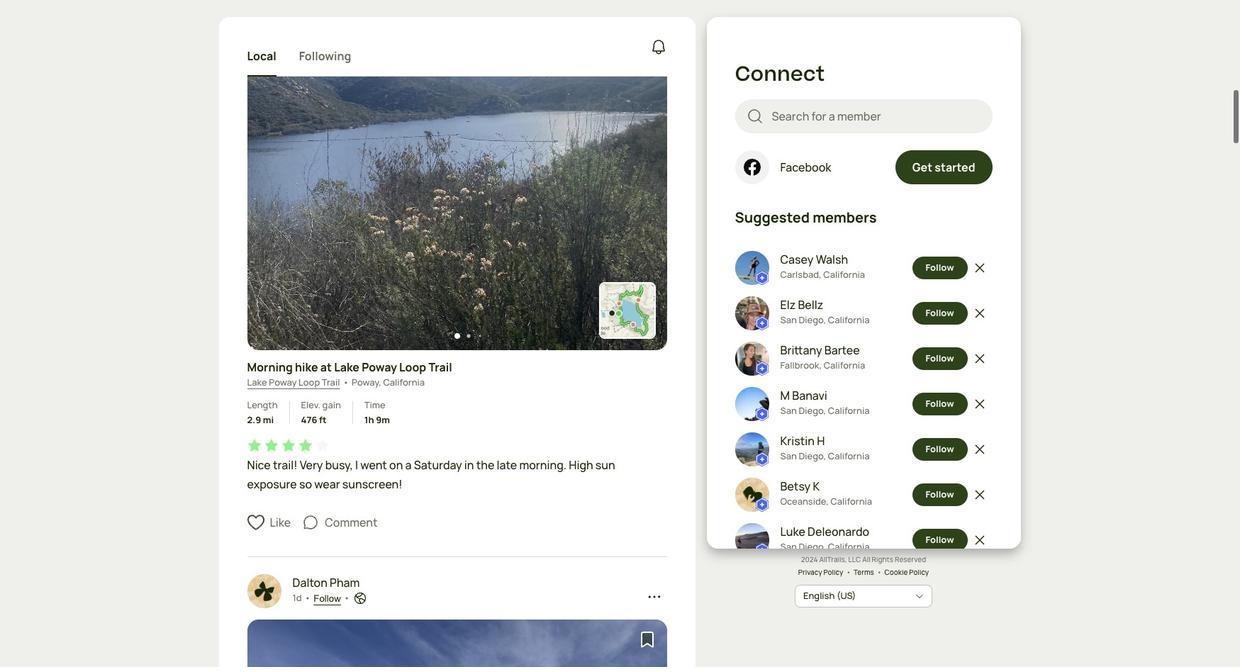 Task type: locate. For each thing, give the bounding box(es) containing it.
lake down morning
[[247, 376, 267, 389]]

1 horizontal spatial poway
[[362, 359, 397, 375]]

• down pham
[[344, 592, 350, 605]]

california up llc
[[828, 541, 870, 554]]

policy
[[824, 567, 844, 577], [910, 567, 930, 577]]

san down 'kristin'
[[781, 450, 797, 463]]

dismiss image for deleonardo
[[973, 534, 988, 548]]

privacy
[[799, 567, 823, 577]]

california down the walsh
[[824, 268, 866, 281]]

• inside morning hike at lake poway loop trail lake poway loop trail • poway, california
[[343, 376, 349, 389]]

3 diego, from the top
[[799, 450, 827, 463]]

0 vertical spatial trail
[[429, 359, 452, 375]]

1 policy from the left
[[824, 567, 844, 577]]

follow
[[926, 261, 955, 274], [926, 307, 955, 320], [926, 352, 955, 365], [926, 398, 955, 410], [926, 443, 955, 456], [926, 488, 955, 501], [926, 534, 955, 547], [314, 594, 341, 604]]

policy down alltrails,
[[824, 567, 844, 577]]

tab list
[[247, 37, 352, 76]]

trail
[[429, 359, 452, 375], [322, 376, 340, 389]]

2 dismiss image from the top
[[973, 307, 988, 321]]

4 dismiss image from the top
[[973, 397, 988, 412]]

california up bartee
[[828, 314, 870, 327]]

connect
[[735, 60, 825, 90]]

diego, down banavi
[[799, 405, 827, 417]]

5 dismiss image from the top
[[973, 534, 988, 548]]

elev. gain 476 ft
[[301, 399, 341, 427]]

follow for banavi
[[926, 398, 955, 410]]

san for m
[[781, 405, 797, 417]]

luke deleonardo link
[[781, 524, 870, 541]]

• down llc
[[847, 567, 851, 577]]

morning hike at lake poway loop trail lake poway loop trail • poway, california
[[247, 359, 452, 389]]

lake poway loop trail link
[[247, 376, 340, 390]]

comment link
[[325, 515, 378, 532]]

california up time
[[383, 376, 425, 389]]

get started button
[[896, 150, 993, 184]]

casey walsh link
[[781, 251, 866, 268]]

luke deleonardo san diego, california
[[781, 524, 870, 554]]

california up betsy k 'link'
[[828, 450, 870, 463]]

1 vertical spatial lake
[[247, 376, 267, 389]]

facebook
[[781, 159, 832, 175]]

diego, inside "m banavi san diego, california"
[[799, 405, 827, 417]]

california down bartee
[[824, 359, 866, 372]]

california up the deleonardo
[[831, 495, 873, 508]]

1 san from the top
[[781, 314, 797, 327]]

1 horizontal spatial policy
[[910, 567, 930, 577]]

0 vertical spatial poway
[[362, 359, 397, 375]]

gain
[[323, 399, 341, 411]]

follow button
[[913, 257, 968, 280], [913, 302, 968, 325], [913, 348, 968, 370], [913, 393, 968, 416], [913, 439, 968, 461], [913, 484, 968, 507], [913, 529, 968, 552], [314, 594, 341, 604]]

san down luke
[[781, 541, 797, 554]]

1 diego, from the top
[[799, 314, 827, 327]]

san inside "kristin h san diego, california"
[[781, 450, 797, 463]]

elz
[[781, 297, 796, 313]]

2 dismiss image from the top
[[973, 488, 988, 502]]

walsh
[[816, 252, 849, 268]]

•
[[343, 376, 349, 389], [847, 567, 851, 577], [878, 567, 882, 577], [305, 592, 311, 605], [344, 592, 350, 605]]

1 horizontal spatial lake
[[334, 359, 360, 375]]

brittany bartee fallbrook, california
[[781, 343, 866, 372]]

2024
[[802, 555, 818, 565]]

banavi
[[793, 388, 828, 404]]

diego, down h
[[799, 450, 827, 463]]

betsy k link
[[781, 478, 873, 495]]

policy down reserved
[[910, 567, 930, 577]]

san inside "m banavi san diego, california"
[[781, 405, 797, 417]]

betsy k image
[[735, 478, 769, 512]]

0 horizontal spatial trail
[[322, 376, 340, 389]]

diego, down bellz
[[799, 314, 827, 327]]

comment image
[[302, 515, 319, 532]]

diego, inside "kristin h san diego, california"
[[799, 450, 827, 463]]

poway up 'poway,'
[[362, 359, 397, 375]]

local
[[247, 48, 276, 63]]

diego, for h
[[799, 450, 827, 463]]

1d
[[293, 592, 302, 605]]

lake
[[334, 359, 360, 375], [247, 376, 267, 389]]

dismiss image for h
[[973, 443, 988, 457]]

dismiss image for walsh
[[973, 261, 988, 275]]

follow button for luke deleonardo
[[913, 529, 968, 552]]

san down m
[[781, 405, 797, 417]]

pham
[[330, 576, 360, 591]]

california inside "kristin h san diego, california"
[[828, 450, 870, 463]]

add to list image
[[639, 632, 656, 649]]

alltrails,
[[820, 555, 848, 565]]

0 vertical spatial loop
[[399, 359, 427, 375]]

4 diego, from the top
[[799, 541, 827, 554]]

dalton pham
[[293, 576, 360, 591]]

oceanside,
[[781, 495, 829, 508]]

cookie policy link
[[885, 567, 930, 577]]

elz bellz image
[[735, 297, 769, 331]]

3 san from the top
[[781, 450, 797, 463]]

dalton
[[293, 576, 328, 591]]

at
[[321, 359, 332, 375]]

suggested members
[[735, 208, 877, 227]]

diego, for deleonardo
[[799, 541, 827, 554]]

poway
[[362, 359, 397, 375], [269, 376, 297, 389]]

ft
[[319, 414, 327, 427]]

llc
[[849, 555, 861, 565]]

4 san from the top
[[781, 541, 797, 554]]

1 vertical spatial loop
[[299, 376, 320, 389]]

diego, up 2024
[[799, 541, 827, 554]]

dismiss image
[[973, 443, 988, 457], [973, 488, 988, 502]]

california inside betsy k oceanside, california
[[831, 495, 873, 508]]

follow button for casey walsh
[[913, 257, 968, 280]]

1 vertical spatial dismiss image
[[973, 488, 988, 502]]

lake right at
[[334, 359, 360, 375]]

1 dismiss image from the top
[[973, 261, 988, 275]]

follow inside 1d • follow •
[[314, 594, 341, 604]]

san down elz
[[781, 314, 797, 327]]

all
[[863, 555, 871, 565]]

california up kristin h link
[[828, 405, 870, 417]]

poway down morning
[[269, 376, 297, 389]]

1d • follow •
[[293, 592, 350, 605]]

get started
[[913, 159, 976, 175]]

san inside elz bellz san diego, california
[[781, 314, 797, 327]]

2 diego, from the top
[[799, 405, 827, 417]]

san inside luke deleonardo san diego, california
[[781, 541, 797, 554]]

1 dismiss image from the top
[[973, 443, 988, 457]]

california inside casey walsh carlsbad, california
[[824, 268, 866, 281]]

california
[[824, 268, 866, 281], [828, 314, 870, 327], [824, 359, 866, 372], [383, 376, 425, 389], [828, 405, 870, 417], [828, 450, 870, 463], [831, 495, 873, 508], [828, 541, 870, 554]]

m
[[781, 388, 790, 404]]

1 vertical spatial trail
[[322, 376, 340, 389]]

kristin h san diego, california
[[781, 434, 870, 463]]

m banavi san diego, california
[[781, 388, 870, 417]]

dismiss image for k
[[973, 488, 988, 502]]

dismiss image
[[973, 261, 988, 275], [973, 307, 988, 321], [973, 352, 988, 366], [973, 397, 988, 412], [973, 534, 988, 548]]

reserved
[[895, 555, 927, 565]]

dialog
[[0, 0, 1241, 668]]

bartee
[[825, 343, 860, 358]]

casey walsh image
[[735, 251, 769, 285]]

0 horizontal spatial loop
[[299, 376, 320, 389]]

follow button for betsy k
[[913, 484, 968, 507]]

None search field
[[735, 99, 993, 133]]

k
[[813, 479, 820, 495]]

0 vertical spatial dismiss image
[[973, 443, 988, 457]]

carlsbad,
[[781, 268, 822, 281]]

hike
[[295, 359, 318, 375]]

san
[[781, 314, 797, 327], [781, 405, 797, 417], [781, 450, 797, 463], [781, 541, 797, 554]]

loop
[[399, 359, 427, 375], [299, 376, 320, 389]]

• left 'poway,'
[[343, 376, 349, 389]]

kristin h image
[[735, 433, 769, 467]]

morning
[[247, 359, 293, 375]]

follow for deleonardo
[[926, 534, 955, 547]]

california inside luke deleonardo san diego, california
[[828, 541, 870, 554]]

0 horizontal spatial policy
[[824, 567, 844, 577]]

diego, inside elz bellz san diego, california
[[799, 314, 827, 327]]

diego, inside luke deleonardo san diego, california
[[799, 541, 827, 554]]

2 san from the top
[[781, 405, 797, 417]]

3 dismiss image from the top
[[973, 352, 988, 366]]

san for kristin
[[781, 450, 797, 463]]

Search for a member field
[[772, 108, 982, 125]]

1 vertical spatial poway
[[269, 376, 297, 389]]

follow button for m banavi
[[913, 393, 968, 416]]

diego,
[[799, 314, 827, 327], [799, 405, 827, 417], [799, 450, 827, 463], [799, 541, 827, 554]]



Task type: vqa. For each thing, say whether or not it's contained in the screenshot.


Task type: describe. For each thing, give the bounding box(es) containing it.
luke
[[781, 524, 806, 540]]

kristin h link
[[781, 433, 870, 450]]

follow for bartee
[[926, 352, 955, 365]]

1 horizontal spatial trail
[[429, 359, 452, 375]]

icon image
[[735, 150, 769, 184]]

follow button for elz bellz
[[913, 302, 968, 325]]

san for luke
[[781, 541, 797, 554]]

california inside morning hike at lake poway loop trail lake poway loop trail • poway, california
[[383, 376, 425, 389]]

follow button for kristin h
[[913, 439, 968, 461]]

1 horizontal spatial loop
[[399, 359, 427, 375]]

diego, for banavi
[[799, 405, 827, 417]]

like button
[[270, 515, 291, 532]]

get
[[913, 159, 933, 175]]

• down rights
[[878, 567, 882, 577]]

cookie consent banner dialog
[[17, 600, 1224, 651]]

0 vertical spatial lake
[[334, 359, 360, 375]]

2 policy from the left
[[910, 567, 930, 577]]

deleonardo
[[808, 524, 870, 540]]

follow for k
[[926, 488, 955, 501]]

poway,
[[352, 376, 382, 389]]

luke deleonardo image
[[735, 524, 769, 558]]

dismiss image for banavi
[[973, 397, 988, 412]]

dalton pham image
[[247, 575, 281, 609]]

like
[[270, 515, 291, 531]]

dalton pham link
[[293, 575, 367, 592]]

476
[[301, 414, 318, 427]]

diego, for bellz
[[799, 314, 827, 327]]

navigate next image
[[637, 133, 652, 147]]

more options image
[[647, 590, 662, 605]]

betsy
[[781, 479, 811, 495]]

brittany
[[781, 343, 823, 358]]

mi
[[263, 414, 274, 427]]

brittany bartee image
[[735, 342, 769, 376]]

tab list containing local
[[247, 37, 352, 76]]

bellz
[[798, 297, 824, 313]]

california inside brittany bartee fallbrook, california
[[824, 359, 866, 372]]

time 1h 9m
[[365, 399, 390, 427]]

length 2.9 mi
[[247, 399, 278, 427]]

elz bellz san diego, california
[[781, 297, 870, 327]]

• right 1d
[[305, 592, 311, 605]]

follow for walsh
[[926, 261, 955, 274]]

comment
[[325, 515, 378, 531]]

2024 alltrails, llc all rights reserved privacy policy • terms • cookie policy
[[799, 555, 930, 577]]

california inside elz bellz san diego, california
[[828, 314, 870, 327]]

2.9
[[247, 414, 261, 427]]

elz bellz link
[[781, 297, 870, 314]]

started
[[935, 159, 976, 175]]

betsy k oceanside, california
[[781, 479, 873, 508]]

casey walsh carlsbad, california
[[781, 252, 866, 281]]

members
[[813, 208, 877, 227]]

suggested
[[735, 208, 810, 227]]

follow button for brittany bartee
[[913, 348, 968, 370]]

0 horizontal spatial lake
[[247, 376, 267, 389]]

san for elz
[[781, 314, 797, 327]]

notifications image
[[650, 38, 667, 55]]

m banavi image
[[735, 388, 769, 422]]

0 horizontal spatial poway
[[269, 376, 297, 389]]

m banavi link
[[781, 388, 870, 405]]

local button
[[247, 37, 276, 76]]

dismiss image for bartee
[[973, 352, 988, 366]]

follow for h
[[926, 443, 955, 456]]

9m
[[376, 414, 390, 427]]

navigate previous image
[[263, 133, 277, 147]]

privacy policy link
[[799, 567, 844, 577]]

california inside "m banavi san diego, california"
[[828, 405, 870, 417]]

elev.
[[301, 399, 321, 411]]

length
[[247, 399, 278, 411]]

casey
[[781, 252, 814, 268]]

h
[[817, 434, 825, 449]]

time
[[365, 399, 386, 411]]

following button
[[299, 37, 352, 76]]

kristin
[[781, 434, 815, 449]]

fallbrook,
[[781, 359, 822, 372]]

dismiss image for bellz
[[973, 307, 988, 321]]

follow for bellz
[[926, 307, 955, 320]]

cookie
[[885, 567, 908, 577]]

terms link
[[854, 567, 875, 577]]

rights
[[872, 555, 894, 565]]

following
[[299, 48, 352, 63]]

brittany bartee link
[[781, 342, 866, 359]]

1h
[[365, 414, 374, 427]]

terms
[[854, 567, 875, 577]]



